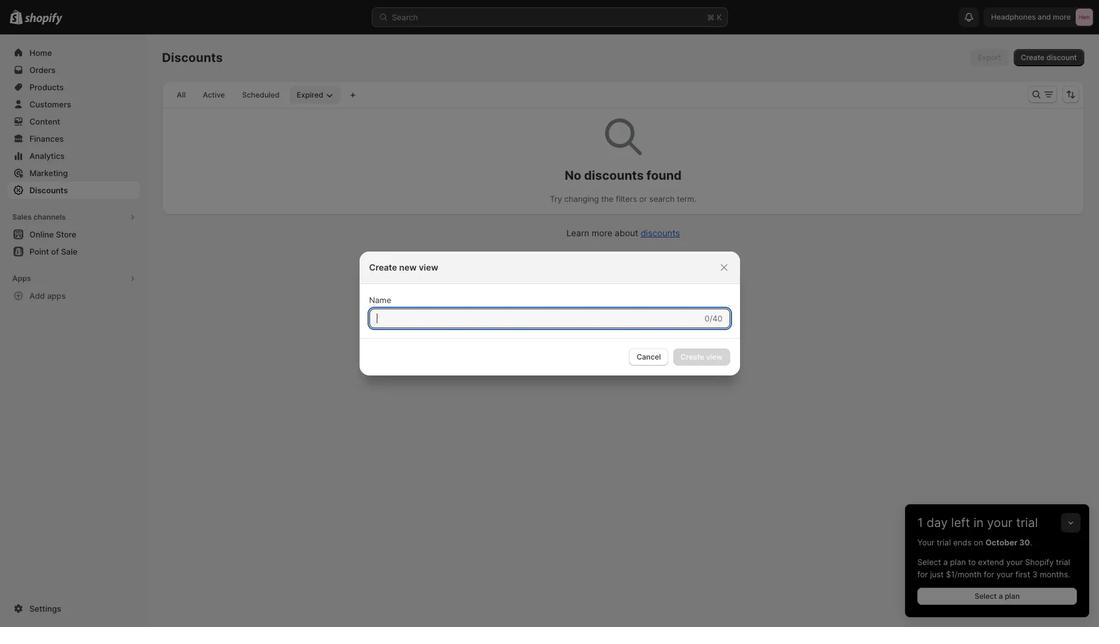 Task type: vqa. For each thing, say whether or not it's contained in the screenshot.
analytics link
no



Task type: locate. For each thing, give the bounding box(es) containing it.
trial inside the select a plan to extend your shopify trial for just $1/month for your first 3 months.
[[1056, 557, 1070, 567]]

create left discount at right
[[1021, 53, 1045, 62]]

0 vertical spatial trial
[[1016, 515, 1038, 530]]

create for create discount
[[1021, 53, 1045, 62]]

learn
[[566, 228, 589, 238]]

your up first
[[1006, 557, 1023, 567]]

create
[[1021, 53, 1045, 62], [369, 262, 397, 272]]

1 horizontal spatial a
[[999, 592, 1003, 601]]

⌘
[[707, 12, 715, 22]]

a
[[943, 557, 948, 567], [999, 592, 1003, 601]]

1 day left in your trial
[[917, 515, 1038, 530]]

your left first
[[997, 569, 1013, 579]]

0 horizontal spatial a
[[943, 557, 948, 567]]

2 vertical spatial trial
[[1056, 557, 1070, 567]]

1
[[917, 515, 923, 530]]

on
[[974, 538, 983, 547]]

create new view
[[369, 262, 438, 272]]

1 horizontal spatial create
[[1021, 53, 1045, 62]]

1 vertical spatial create
[[369, 262, 397, 272]]

shopify
[[1025, 557, 1054, 567]]

1 vertical spatial select
[[975, 592, 997, 601]]

1 horizontal spatial trial
[[1016, 515, 1038, 530]]

create inside button
[[1021, 53, 1045, 62]]

home link
[[7, 44, 140, 61]]

1 vertical spatial discounts
[[29, 185, 68, 195]]

select down the select a plan to extend your shopify trial for just $1/month for your first 3 months.
[[975, 592, 997, 601]]

search
[[392, 12, 418, 22]]

plan down first
[[1005, 592, 1020, 601]]

2 horizontal spatial trial
[[1056, 557, 1070, 567]]

try changing the filters or search term.
[[550, 194, 696, 204]]

30
[[1019, 538, 1030, 547]]

select a plan
[[975, 592, 1020, 601]]

cancel
[[637, 352, 661, 361]]

select inside select a plan link
[[975, 592, 997, 601]]

for down extend
[[984, 569, 994, 579]]

apps button
[[7, 270, 140, 287]]

create discount button
[[1014, 49, 1084, 66]]

discounts up "all"
[[162, 50, 223, 65]]

1 horizontal spatial for
[[984, 569, 994, 579]]

learn more about discounts
[[566, 228, 680, 238]]

0 vertical spatial plan
[[950, 557, 966, 567]]

add apps button
[[7, 287, 140, 304]]

all link
[[169, 87, 193, 104]]

trial right your
[[937, 538, 951, 547]]

found
[[647, 168, 682, 183]]

create inside dialog
[[369, 262, 397, 272]]

plan up $1/month
[[950, 557, 966, 567]]

0 vertical spatial discounts
[[162, 50, 223, 65]]

0 horizontal spatial plan
[[950, 557, 966, 567]]

trial up 30
[[1016, 515, 1038, 530]]

search
[[649, 194, 675, 204]]

0 horizontal spatial for
[[917, 569, 928, 579]]

tab list containing all
[[167, 86, 343, 104]]

months.
[[1040, 569, 1070, 579]]

for left just
[[917, 569, 928, 579]]

discounts
[[162, 50, 223, 65], [29, 185, 68, 195]]

create left the new
[[369, 262, 397, 272]]

discounts up the channels on the left
[[29, 185, 68, 195]]

sales channels
[[12, 212, 66, 222]]

1 vertical spatial plan
[[1005, 592, 1020, 601]]

0 vertical spatial select
[[917, 557, 941, 567]]

your
[[917, 538, 934, 547]]

1 vertical spatial trial
[[937, 538, 951, 547]]

active
[[203, 90, 225, 99]]

0 vertical spatial create
[[1021, 53, 1045, 62]]

add apps
[[29, 291, 66, 301]]

a for select a plan to extend your shopify trial for just $1/month for your first 3 months.
[[943, 557, 948, 567]]

0 horizontal spatial discounts
[[29, 185, 68, 195]]

discounts up the
[[584, 168, 644, 183]]

name
[[369, 295, 391, 305]]

create new view dialog
[[0, 252, 1099, 376]]

select
[[917, 557, 941, 567], [975, 592, 997, 601]]

1 horizontal spatial plan
[[1005, 592, 1020, 601]]

home
[[29, 48, 52, 58]]

0 vertical spatial a
[[943, 557, 948, 567]]

a up just
[[943, 557, 948, 567]]

trial up months.
[[1056, 557, 1070, 567]]

discounts link
[[641, 228, 680, 238]]

2 vertical spatial your
[[997, 569, 1013, 579]]

tab list
[[167, 86, 343, 104]]

a down the select a plan to extend your shopify trial for just $1/month for your first 3 months.
[[999, 592, 1003, 601]]

to
[[968, 557, 976, 567]]

0 vertical spatial your
[[987, 515, 1013, 530]]

your
[[987, 515, 1013, 530], [1006, 557, 1023, 567], [997, 569, 1013, 579]]

plan for select a plan to extend your shopify trial for just $1/month for your first 3 months.
[[950, 557, 966, 567]]

a inside the select a plan to extend your shopify trial for just $1/month for your first 3 months.
[[943, 557, 948, 567]]

plan
[[950, 557, 966, 567], [1005, 592, 1020, 601]]

0 horizontal spatial create
[[369, 262, 397, 272]]

more
[[592, 228, 612, 238]]

scheduled link
[[235, 87, 287, 104]]

discounts right about
[[641, 228, 680, 238]]

your up october
[[987, 515, 1013, 530]]

filters
[[616, 194, 637, 204]]

select for select a plan to extend your shopify trial for just $1/month for your first 3 months.
[[917, 557, 941, 567]]

⌘ k
[[707, 12, 722, 22]]

october
[[985, 538, 1017, 547]]

apps
[[47, 291, 66, 301]]

active link
[[195, 87, 232, 104]]

0 horizontal spatial select
[[917, 557, 941, 567]]

select up just
[[917, 557, 941, 567]]

select inside the select a plan to extend your shopify trial for just $1/month for your first 3 months.
[[917, 557, 941, 567]]

trial
[[1016, 515, 1038, 530], [937, 538, 951, 547], [1056, 557, 1070, 567]]

your inside 1 day left in your trial 'dropdown button'
[[987, 515, 1013, 530]]

1 horizontal spatial discounts
[[162, 50, 223, 65]]

new
[[399, 262, 417, 272]]

all
[[177, 90, 186, 99]]

discounts
[[584, 168, 644, 183], [641, 228, 680, 238]]

create discount
[[1021, 53, 1077, 62]]

or
[[639, 194, 647, 204]]

shopify image
[[25, 13, 63, 25]]

1 vertical spatial a
[[999, 592, 1003, 601]]

no discounts found
[[565, 168, 682, 183]]

for
[[917, 569, 928, 579], [984, 569, 994, 579]]

view
[[419, 262, 438, 272]]

1 horizontal spatial select
[[975, 592, 997, 601]]

your trial ends on october 30 .
[[917, 538, 1032, 547]]

plan inside the select a plan to extend your shopify trial for just $1/month for your first 3 months.
[[950, 557, 966, 567]]

trial inside 'dropdown button'
[[1016, 515, 1038, 530]]

plan for select a plan
[[1005, 592, 1020, 601]]

a for select a plan
[[999, 592, 1003, 601]]

sales
[[12, 212, 32, 222]]

ends
[[953, 538, 972, 547]]

changing
[[564, 194, 599, 204]]



Task type: describe. For each thing, give the bounding box(es) containing it.
apps
[[12, 274, 31, 283]]

add
[[29, 291, 45, 301]]

discount
[[1046, 53, 1077, 62]]

select for select a plan
[[975, 592, 997, 601]]

channels
[[33, 212, 66, 222]]

1 day left in your trial element
[[905, 536, 1089, 617]]

term.
[[677, 194, 696, 204]]

sales channels button
[[7, 209, 140, 226]]

just
[[930, 569, 944, 579]]

first
[[1015, 569, 1030, 579]]

1 vertical spatial discounts
[[641, 228, 680, 238]]

day
[[927, 515, 948, 530]]

.
[[1030, 538, 1032, 547]]

try
[[550, 194, 562, 204]]

about
[[615, 228, 638, 238]]

in
[[974, 515, 984, 530]]

cancel button
[[629, 349, 668, 366]]

create for create new view
[[369, 262, 397, 272]]

extend
[[978, 557, 1004, 567]]

1 vertical spatial your
[[1006, 557, 1023, 567]]

the
[[601, 194, 614, 204]]

2 for from the left
[[984, 569, 994, 579]]

0 vertical spatial discounts
[[584, 168, 644, 183]]

no
[[565, 168, 581, 183]]

1 for from the left
[[917, 569, 928, 579]]

settings link
[[7, 600, 140, 617]]

left
[[951, 515, 970, 530]]

1 day left in your trial button
[[905, 504, 1089, 530]]

select a plan link
[[917, 588, 1077, 605]]

discounts link
[[7, 182, 140, 199]]

0 horizontal spatial trial
[[937, 538, 951, 547]]

select a plan to extend your shopify trial for just $1/month for your first 3 months.
[[917, 557, 1070, 579]]

k
[[717, 12, 722, 22]]

scheduled
[[242, 90, 280, 99]]

settings
[[29, 604, 61, 614]]

3
[[1033, 569, 1038, 579]]

empty search results image
[[605, 118, 642, 155]]

$1/month
[[946, 569, 982, 579]]

Name text field
[[369, 309, 702, 328]]



